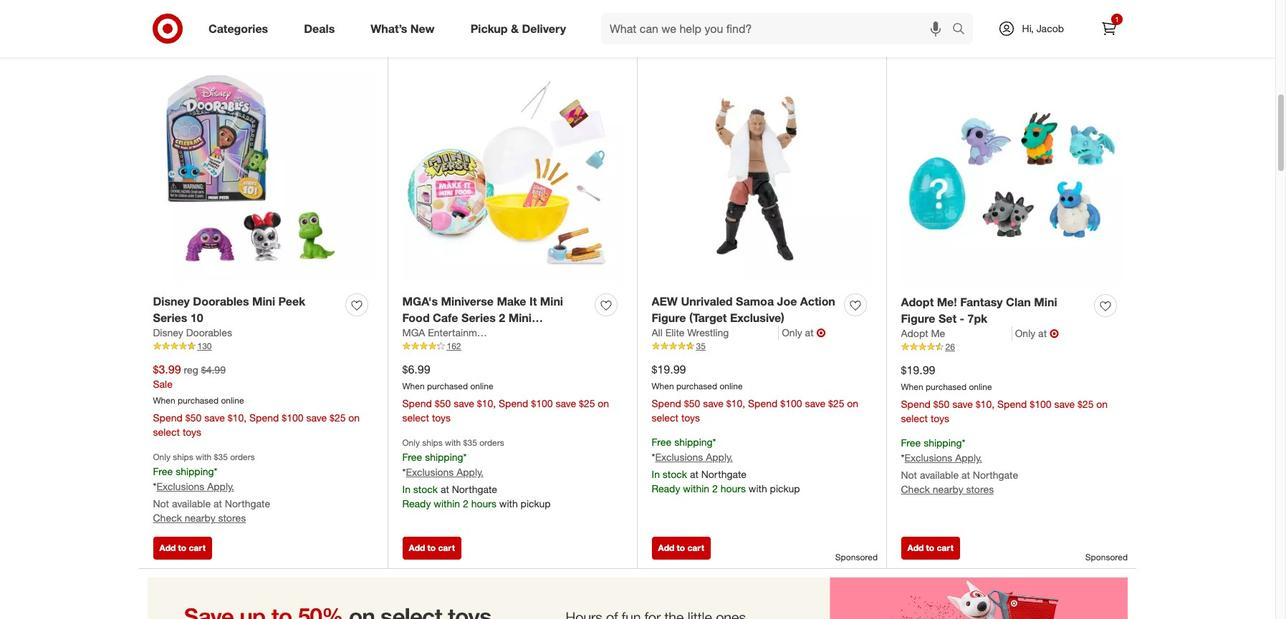 Task type: vqa. For each thing, say whether or not it's contained in the screenshot.
select in $6.99 When purchased online Spend $50 save $10, Spend $100 save $25 on select toys
yes



Task type: locate. For each thing, give the bounding box(es) containing it.
orders inside only ships with $35 orders free shipping * * exclusions apply. not available at northgate check nearby stores
[[230, 452, 255, 463]]

2 horizontal spatial 2
[[712, 483, 718, 495]]

1 horizontal spatial check nearby stores button
[[901, 483, 994, 497]]

check nearby stores button for $19.99
[[901, 483, 994, 497]]

1 vertical spatial disney
[[153, 327, 183, 339]]

0 vertical spatial doorables
[[193, 294, 249, 309]]

exclusions
[[655, 452, 703, 464], [905, 452, 953, 464], [406, 467, 454, 479], [157, 481, 205, 493]]

1 vertical spatial pickup
[[521, 498, 551, 510]]

2 inside only ships with $35 orders free shipping * * exclusions apply. in stock at  northgate ready within 2 hours with pickup
[[463, 498, 469, 510]]

available inside only ships with $35 orders free shipping * * exclusions apply. not available at northgate check nearby stores
[[172, 498, 211, 510]]

1 horizontal spatial not
[[901, 469, 917, 482]]

within
[[683, 483, 710, 495], [434, 498, 460, 510]]

exclusions apply. link for cafe
[[406, 467, 484, 479]]

figure
[[652, 311, 686, 325], [901, 311, 936, 326]]

toys inside $6.99 when purchased online spend $50 save $10, spend $100 save $25 on select toys
[[432, 412, 451, 424]]

0 horizontal spatial $19.99 when purchased online spend $50 save $10, spend $100 save $25 on select toys
[[652, 362, 859, 424]]

0 vertical spatial ships
[[422, 438, 443, 449]]

spend down $6.99
[[402, 398, 432, 410]]

1 vertical spatial nearby
[[185, 513, 215, 525]]

northgate inside "free shipping * * exclusions apply. not available at northgate check nearby stores"
[[973, 469, 1019, 482]]

toys up only ships with $35 orders free shipping * * exclusions apply. in stock at  northgate ready within 2 hours with pickup
[[432, 412, 451, 424]]

cart
[[189, 24, 206, 35], [438, 24, 455, 35], [688, 24, 704, 35], [937, 24, 954, 35], [189, 543, 206, 554], [438, 543, 455, 554], [688, 543, 704, 554], [937, 543, 954, 554]]

categories link
[[196, 13, 286, 44]]

save
[[454, 398, 474, 410], [556, 398, 576, 410], [703, 398, 724, 410], [805, 398, 826, 410], [953, 399, 973, 411], [1055, 399, 1075, 411], [204, 412, 225, 424], [306, 412, 327, 424]]

0 vertical spatial pickup
[[770, 483, 800, 495]]

toys
[[432, 412, 451, 424], [682, 412, 700, 424], [931, 413, 950, 425], [183, 427, 201, 439]]

&
[[511, 21, 519, 36]]

ships for $6.99
[[422, 438, 443, 449]]

purchased down 35
[[677, 382, 718, 392]]

$50 down 26 at bottom right
[[934, 399, 950, 411]]

1 vertical spatial stock
[[413, 484, 438, 496]]

1 horizontal spatial ¬
[[1050, 327, 1059, 341]]

$19.99 down the adopt me
[[901, 363, 936, 377]]

in
[[652, 469, 660, 481], [402, 484, 411, 496]]

within inside only ships with $35 orders free shipping * * exclusions apply. in stock at  northgate ready within 2 hours with pickup
[[434, 498, 460, 510]]

0 horizontal spatial ¬
[[817, 326, 826, 341]]

$35 down $6.99 when purchased online spend $50 save $10, spend $100 save $25 on select toys
[[463, 438, 477, 449]]

0 vertical spatial $35
[[463, 438, 477, 449]]

1 vertical spatial stores
[[218, 513, 246, 525]]

spend down elite on the bottom right
[[652, 398, 682, 410]]

1 horizontal spatial figure
[[901, 311, 936, 326]]

1 vertical spatial available
[[172, 498, 211, 510]]

with inside only ships with $35 orders free shipping * * exclusions apply. not available at northgate check nearby stores
[[196, 452, 212, 463]]

ships inside only ships with $35 orders free shipping * * exclusions apply. not available at northgate check nearby stores
[[173, 452, 193, 463]]

mini left peek
[[252, 294, 275, 309]]

online down the 26 link
[[969, 382, 992, 393]]

0 horizontal spatial orders
[[230, 452, 255, 463]]

$50 down 35
[[684, 398, 700, 410]]

1 vertical spatial in
[[402, 484, 411, 496]]

online down 35 link
[[720, 382, 743, 392]]

0 horizontal spatial ships
[[173, 452, 193, 463]]

¬
[[817, 326, 826, 341], [1050, 327, 1059, 341]]

0 vertical spatial orders
[[480, 438, 504, 449]]

figure for adopt
[[901, 311, 936, 326]]

pickup inside the free shipping * * exclusions apply. in stock at  northgate ready within 2 hours with pickup
[[770, 483, 800, 495]]

doorables up 10
[[193, 294, 249, 309]]

0 vertical spatial 2
[[499, 311, 505, 325]]

what's
[[371, 21, 407, 36]]

toys for cafe
[[432, 412, 451, 424]]

$10, inside $6.99 when purchased online spend $50 save $10, spend $100 save $25 on select toys
[[477, 398, 496, 410]]

series
[[153, 311, 187, 325], [462, 311, 496, 325]]

$19.99 when purchased online spend $50 save $10, spend $100 save $25 on select toys for exclusive)
[[652, 362, 859, 424]]

at inside only ships with $35 orders free shipping * * exclusions apply. in stock at  northgate ready within 2 hours with pickup
[[441, 484, 449, 496]]

1 vertical spatial within
[[434, 498, 460, 510]]

1 vertical spatial adopt
[[901, 328, 929, 340]]

1 horizontal spatial check
[[901, 484, 930, 496]]

check inside "free shipping * * exclusions apply. not available at northgate check nearby stores"
[[901, 484, 930, 496]]

$100 for mga's miniverse make it mini food cafe series 2 mini collectibles
[[531, 398, 553, 410]]

when down all
[[652, 382, 674, 392]]

0 horizontal spatial within
[[434, 498, 460, 510]]

select for adopt me! fantasy clan mini figure set - 7pk
[[901, 413, 928, 425]]

$19.99 when purchased online spend $50 save $10, spend $100 save $25 on select toys down 35 link
[[652, 362, 859, 424]]

purchased
[[427, 382, 468, 392], [677, 382, 718, 392], [926, 382, 967, 393], [178, 396, 219, 407]]

purchased down 26 at bottom right
[[926, 382, 967, 393]]

when down $6.99
[[402, 382, 425, 392]]

adopt me! fantasy clan mini figure set - 7pk image
[[901, 65, 1123, 286], [901, 65, 1123, 286]]

adopt for adopt me
[[901, 328, 929, 340]]

apply. inside "free shipping * * exclusions apply. not available at northgate check nearby stores"
[[956, 452, 982, 464]]

35 link
[[652, 341, 873, 353]]

$19.99 when purchased online spend $50 save $10, spend $100 save $25 on select toys down the 26 link
[[901, 363, 1108, 425]]

ships inside only ships with $35 orders free shipping * * exclusions apply. in stock at  northgate ready within 2 hours with pickup
[[422, 438, 443, 449]]

only at ¬ down clan at the right top of the page
[[1015, 327, 1059, 341]]

$50 down reg
[[185, 412, 202, 424]]

not
[[901, 469, 917, 482], [153, 498, 169, 510]]

spend down the adopt me
[[901, 399, 931, 411]]

peek
[[279, 294, 305, 309]]

1 horizontal spatial ready
[[652, 483, 680, 495]]

$35 inside only ships with $35 orders free shipping * * exclusions apply. not available at northgate check nearby stores
[[214, 452, 228, 463]]

orders inside only ships with $35 orders free shipping * * exclusions apply. in stock at  northgate ready within 2 hours with pickup
[[480, 438, 504, 449]]

$19.99 when purchased online spend $50 save $10, spend $100 save $25 on select toys
[[652, 362, 859, 424], [901, 363, 1108, 425]]

doorables up the 130
[[186, 327, 232, 339]]

1 horizontal spatial only at ¬
[[1015, 327, 1059, 341]]

when
[[402, 382, 425, 392], [652, 382, 674, 392], [901, 382, 924, 393], [153, 396, 175, 407]]

check
[[901, 484, 930, 496], [153, 513, 182, 525]]

$100 inside $6.99 when purchased online spend $50 save $10, spend $100 save $25 on select toys
[[531, 398, 553, 410]]

1 horizontal spatial hours
[[721, 483, 746, 495]]

what's new
[[371, 21, 435, 36]]

when inside $3.99 reg $4.99 sale when purchased online spend $50 save $10, spend $100 save $25 on select toys
[[153, 396, 175, 407]]

on
[[598, 398, 609, 410], [847, 398, 859, 410], [1097, 399, 1108, 411], [349, 412, 360, 424]]

toys up "free shipping * * exclusions apply. not available at northgate check nearby stores"
[[931, 413, 950, 425]]

$3.99
[[153, 362, 181, 377]]

nearby
[[933, 484, 964, 496], [185, 513, 215, 525]]

0 vertical spatial not
[[901, 469, 917, 482]]

disney
[[153, 294, 190, 309], [153, 327, 183, 339]]

$10, for exclusive)
[[727, 398, 745, 410]]

1 adopt from the top
[[901, 295, 934, 309]]

stock inside the free shipping * * exclusions apply. in stock at  northgate ready within 2 hours with pickup
[[663, 469, 687, 481]]

0 vertical spatial within
[[683, 483, 710, 495]]

1 horizontal spatial pickup
[[770, 483, 800, 495]]

mini
[[252, 294, 275, 309], [540, 294, 563, 309], [1034, 295, 1058, 309], [509, 311, 532, 325]]

elite
[[666, 327, 685, 339]]

$25 inside $6.99 when purchased online spend $50 save $10, spend $100 save $25 on select toys
[[579, 398, 595, 410]]

cafe
[[433, 311, 458, 325]]

0 horizontal spatial stock
[[413, 484, 438, 496]]

0 horizontal spatial 2
[[463, 498, 469, 510]]

spend down the 130 link
[[249, 412, 279, 424]]

series left 10
[[153, 311, 187, 325]]

only at ¬ down action at the top right of page
[[782, 326, 826, 341]]

$25 for adopt me! fantasy clan mini figure set - 7pk
[[1078, 399, 1094, 411]]

online inside $3.99 reg $4.99 sale when purchased online spend $50 save $10, spend $100 save $25 on select toys
[[221, 396, 244, 407]]

$100 inside $3.99 reg $4.99 sale when purchased online spend $50 save $10, spend $100 save $25 on select toys
[[282, 412, 304, 424]]

free inside the free shipping * * exclusions apply. in stock at  northgate ready within 2 hours with pickup
[[652, 437, 672, 449]]

0 vertical spatial ready
[[652, 483, 680, 495]]

1 horizontal spatial in
[[652, 469, 660, 481]]

adopt left me!
[[901, 295, 934, 309]]

0 horizontal spatial ready
[[402, 498, 431, 510]]

when inside $6.99 when purchased online spend $50 save $10, spend $100 save $25 on select toys
[[402, 382, 425, 392]]

$6.99
[[402, 362, 430, 377]]

me
[[931, 328, 946, 340]]

1 horizontal spatial available
[[920, 469, 959, 482]]

series inside disney doorables mini peek series 10
[[153, 311, 187, 325]]

$35 down $3.99 reg $4.99 sale when purchased online spend $50 save $10, spend $100 save $25 on select toys
[[214, 452, 228, 463]]

-
[[960, 311, 965, 326]]

0 horizontal spatial figure
[[652, 311, 686, 325]]

$35
[[463, 438, 477, 449], [214, 452, 228, 463]]

toys up only ships with $35 orders free shipping * * exclusions apply. not available at northgate check nearby stores
[[183, 427, 201, 439]]

stores
[[967, 484, 994, 496], [218, 513, 246, 525]]

1 horizontal spatial stock
[[663, 469, 687, 481]]

toys up the free shipping * * exclusions apply. in stock at  northgate ready within 2 hours with pickup
[[682, 412, 700, 424]]

1 vertical spatial doorables
[[186, 327, 232, 339]]

2
[[499, 311, 505, 325], [712, 483, 718, 495], [463, 498, 469, 510]]

exclusions inside only ships with $35 orders free shipping * * exclusions apply. in stock at  northgate ready within 2 hours with pickup
[[406, 467, 454, 479]]

toys for (target
[[682, 412, 700, 424]]

1 horizontal spatial stores
[[967, 484, 994, 496]]

1 horizontal spatial $35
[[463, 438, 477, 449]]

figure for aew
[[652, 311, 686, 325]]

set
[[939, 311, 957, 326]]

1 horizontal spatial 2
[[499, 311, 505, 325]]

0 vertical spatial check
[[901, 484, 930, 496]]

1 horizontal spatial ships
[[422, 438, 443, 449]]

entertainment
[[428, 327, 492, 339]]

exclusions apply. link
[[655, 452, 733, 464], [905, 452, 982, 464], [406, 467, 484, 479], [157, 481, 234, 493]]

0 horizontal spatial not
[[153, 498, 169, 510]]

northgate inside only ships with $35 orders free shipping * * exclusions apply. in stock at  northgate ready within 2 hours with pickup
[[452, 484, 497, 496]]

$10, inside $3.99 reg $4.99 sale when purchased online spend $50 save $10, spend $100 save $25 on select toys
[[228, 412, 247, 424]]

figure up elite on the bottom right
[[652, 311, 686, 325]]

at
[[805, 327, 814, 339], [1039, 328, 1047, 340], [690, 469, 699, 481], [962, 469, 970, 482], [441, 484, 449, 496], [214, 498, 222, 510]]

figure inside aew unrivaled samoa joe action figure (target exclusive)
[[652, 311, 686, 325]]

0 vertical spatial nearby
[[933, 484, 964, 496]]

adopt left me
[[901, 328, 929, 340]]

$50 for (target
[[684, 398, 700, 410]]

0 horizontal spatial stores
[[218, 513, 246, 525]]

$100 for aew unrivaled samoa joe action figure (target exclusive)
[[781, 398, 802, 410]]

disney doorables mini peek series 10 image
[[153, 65, 374, 285], [153, 65, 374, 285]]

1 horizontal spatial within
[[683, 483, 710, 495]]

0 vertical spatial stores
[[967, 484, 994, 496]]

1 horizontal spatial series
[[462, 311, 496, 325]]

mga's miniverse make it mini food cafe series 2 mini collectibles
[[402, 294, 563, 341]]

0 horizontal spatial hours
[[471, 498, 497, 510]]

$10, for series
[[477, 398, 496, 410]]

purchased for (target
[[677, 382, 718, 392]]

0 horizontal spatial $35
[[214, 452, 228, 463]]

10
[[191, 311, 203, 325]]

$19.99 for aew unrivaled samoa joe action figure (target exclusive)
[[652, 362, 686, 377]]

within inside the free shipping * * exclusions apply. in stock at  northgate ready within 2 hours with pickup
[[683, 483, 710, 495]]

mga's miniverse make it mini food cafe series 2 mini collectibles image
[[402, 65, 623, 285], [402, 65, 623, 285]]

0 horizontal spatial $19.99
[[652, 362, 686, 377]]

$35 for $3.99
[[214, 452, 228, 463]]

apply.
[[706, 452, 733, 464], [956, 452, 982, 464], [457, 467, 484, 479], [207, 481, 234, 493]]

with
[[445, 438, 461, 449], [196, 452, 212, 463], [749, 483, 767, 495], [499, 498, 518, 510]]

1 vertical spatial check nearby stores button
[[153, 512, 246, 526]]

orders down $6.99 when purchased online spend $50 save $10, spend $100 save $25 on select toys
[[480, 438, 504, 449]]

ships for $3.99
[[173, 452, 193, 463]]

mini down make on the top
[[509, 311, 532, 325]]

exclusions apply. link for (target
[[655, 452, 733, 464]]

0 horizontal spatial pickup
[[521, 498, 551, 510]]

purchased down reg
[[178, 396, 219, 407]]

only at ¬ for action
[[782, 326, 826, 341]]

online down 162 link in the bottom of the page
[[470, 382, 494, 392]]

1 horizontal spatial nearby
[[933, 484, 964, 496]]

adopt inside adopt me! fantasy clan mini figure set - 7pk
[[901, 295, 934, 309]]

when for mga's miniverse make it mini food cafe series 2 mini collectibles
[[402, 382, 425, 392]]

purchased for set
[[926, 382, 967, 393]]

stock inside only ships with $35 orders free shipping * * exclusions apply. in stock at  northgate ready within 2 hours with pickup
[[413, 484, 438, 496]]

2 vertical spatial 2
[[463, 498, 469, 510]]

0 horizontal spatial series
[[153, 311, 187, 325]]

on inside $3.99 reg $4.99 sale when purchased online spend $50 save $10, spend $100 save $25 on select toys
[[349, 412, 360, 424]]

*
[[713, 437, 716, 449], [962, 437, 966, 450], [652, 452, 655, 464], [463, 452, 467, 464], [901, 452, 905, 464], [214, 466, 218, 478], [402, 467, 406, 479], [153, 481, 157, 493]]

purchased down $6.99
[[427, 382, 468, 392]]

shipping inside only ships with $35 orders free shipping * * exclusions apply. in stock at  northgate ready within 2 hours with pickup
[[425, 452, 463, 464]]

1 vertical spatial not
[[153, 498, 169, 510]]

online
[[470, 382, 494, 392], [720, 382, 743, 392], [969, 382, 992, 393], [221, 396, 244, 407]]

2 series from the left
[[462, 311, 496, 325]]

0 horizontal spatial in
[[402, 484, 411, 496]]

doorables inside disney doorables mini peek series 10
[[193, 294, 249, 309]]

0 horizontal spatial only at ¬
[[782, 326, 826, 341]]

doorables for disney doorables mini peek series 10
[[193, 294, 249, 309]]

0 vertical spatial available
[[920, 469, 959, 482]]

new
[[411, 21, 435, 36]]

disney up $3.99
[[153, 327, 183, 339]]

orders down $3.99 reg $4.99 sale when purchased online spend $50 save $10, spend $100 save $25 on select toys
[[230, 452, 255, 463]]

select
[[402, 412, 429, 424], [652, 412, 679, 424], [901, 413, 928, 425], [153, 427, 180, 439]]

0 horizontal spatial check
[[153, 513, 182, 525]]

check inside only ships with $35 orders free shipping * * exclusions apply. not available at northgate check nearby stores
[[153, 513, 182, 525]]

1 vertical spatial orders
[[230, 452, 255, 463]]

samoa
[[736, 294, 774, 309]]

free inside "free shipping * * exclusions apply. not available at northgate check nearby stores"
[[901, 437, 921, 450]]

aew unrivaled samoa joe action figure (target exclusive) image
[[652, 65, 873, 285], [652, 65, 873, 285]]

apply. inside only ships with $35 orders free shipping * * exclusions apply. not available at northgate check nearby stores
[[207, 481, 234, 493]]

2 inside the free shipping * * exclusions apply. in stock at  northgate ready within 2 hours with pickup
[[712, 483, 718, 495]]

$35 inside only ships with $35 orders free shipping * * exclusions apply. in stock at  northgate ready within 2 hours with pickup
[[463, 438, 477, 449]]

at inside only ships with $35 orders free shipping * * exclusions apply. not available at northgate check nearby stores
[[214, 498, 222, 510]]

2 disney from the top
[[153, 327, 183, 339]]

1 disney from the top
[[153, 294, 190, 309]]

1 vertical spatial $35
[[214, 452, 228, 463]]

when down the sale
[[153, 396, 175, 407]]

orders for $3.99
[[230, 452, 255, 463]]

$25
[[579, 398, 595, 410], [829, 398, 845, 410], [1078, 399, 1094, 411], [330, 412, 346, 424]]

adopt me link
[[901, 327, 1013, 341]]

$50 down 162
[[435, 398, 451, 410]]

1 horizontal spatial orders
[[480, 438, 504, 449]]

pickup inside only ships with $35 orders free shipping * * exclusions apply. in stock at  northgate ready within 2 hours with pickup
[[521, 498, 551, 510]]

select for aew unrivaled samoa joe action figure (target exclusive)
[[652, 412, 679, 424]]

1 horizontal spatial $19.99
[[901, 363, 936, 377]]

0 vertical spatial disney
[[153, 294, 190, 309]]

ready
[[652, 483, 680, 495], [402, 498, 431, 510]]

$19.99 down elite on the bottom right
[[652, 362, 686, 377]]

only ships with $35 orders free shipping * * exclusions apply. not available at northgate check nearby stores
[[153, 452, 270, 525]]

online down $4.99
[[221, 396, 244, 407]]

0 vertical spatial adopt
[[901, 295, 934, 309]]

1 series from the left
[[153, 311, 187, 325]]

0 horizontal spatial check nearby stores button
[[153, 512, 246, 526]]

0 horizontal spatial nearby
[[185, 513, 215, 525]]

1 vertical spatial ships
[[173, 452, 193, 463]]

162 link
[[402, 341, 623, 353]]

$100
[[531, 398, 553, 410], [781, 398, 802, 410], [1030, 399, 1052, 411], [282, 412, 304, 424]]

check nearby stores button
[[901, 483, 994, 497], [153, 512, 246, 526]]

1 vertical spatial ready
[[402, 498, 431, 510]]

free inside only ships with $35 orders free shipping * * exclusions apply. in stock at  northgate ready within 2 hours with pickup
[[402, 452, 422, 464]]

add
[[159, 24, 176, 35], [409, 24, 425, 35], [658, 24, 675, 35], [908, 24, 924, 35], [159, 543, 176, 554], [409, 543, 425, 554], [658, 543, 675, 554], [908, 543, 924, 554]]

stock
[[663, 469, 687, 481], [413, 484, 438, 496]]

1
[[1115, 15, 1119, 24]]

purchased inside $6.99 when purchased online spend $50 save $10, spend $100 save $25 on select toys
[[427, 382, 468, 392]]

$50 inside $6.99 when purchased online spend $50 save $10, spend $100 save $25 on select toys
[[435, 398, 451, 410]]

adopt
[[901, 295, 934, 309], [901, 328, 929, 340]]

0 vertical spatial stock
[[663, 469, 687, 481]]

hi,
[[1022, 22, 1034, 34]]

$19.99 for adopt me! fantasy clan mini figure set - 7pk
[[901, 363, 936, 377]]

disney up the disney doorables
[[153, 294, 190, 309]]

$100 for adopt me! fantasy clan mini figure set - 7pk
[[1030, 399, 1052, 411]]

0 horizontal spatial available
[[172, 498, 211, 510]]

wrestling
[[688, 327, 729, 339]]

figure inside adopt me! fantasy clan mini figure set - 7pk
[[901, 311, 936, 326]]

26 link
[[901, 341, 1123, 354]]

mini right clan at the right top of the page
[[1034, 295, 1058, 309]]

stores inside only ships with $35 orders free shipping * * exclusions apply. not available at northgate check nearby stores
[[218, 513, 246, 525]]

spend down 162 link in the bottom of the page
[[499, 398, 529, 410]]

online inside $6.99 when purchased online spend $50 save $10, spend $100 save $25 on select toys
[[470, 382, 494, 392]]

free
[[652, 437, 672, 449], [901, 437, 921, 450], [402, 452, 422, 464], [153, 466, 173, 478]]

select inside $6.99 when purchased online spend $50 save $10, spend $100 save $25 on select toys
[[402, 412, 429, 424]]

1 vertical spatial 2
[[712, 483, 718, 495]]

$19.99
[[652, 362, 686, 377], [901, 363, 936, 377]]

available
[[920, 469, 959, 482], [172, 498, 211, 510]]

only ships with $35 orders free shipping * * exclusions apply. in stock at  northgate ready within 2 hours with pickup
[[402, 438, 551, 510]]

figure up the adopt me
[[901, 311, 936, 326]]

2 inside mga's miniverse make it mini food cafe series 2 mini collectibles
[[499, 311, 505, 325]]

1 vertical spatial check
[[153, 513, 182, 525]]

$10, for -
[[976, 399, 995, 411]]

northgate inside the free shipping * * exclusions apply. in stock at  northgate ready within 2 hours with pickup
[[702, 469, 747, 481]]

1 horizontal spatial $19.99 when purchased online spend $50 save $10, spend $100 save $25 on select toys
[[901, 363, 1108, 425]]

2 adopt from the top
[[901, 328, 929, 340]]

1 vertical spatial hours
[[471, 498, 497, 510]]

$10,
[[477, 398, 496, 410], [727, 398, 745, 410], [976, 399, 995, 411], [228, 412, 247, 424]]

northgate inside only ships with $35 orders free shipping * * exclusions apply. not available at northgate check nearby stores
[[225, 498, 270, 510]]

reg
[[184, 364, 198, 376]]

0 vertical spatial check nearby stores button
[[901, 483, 994, 497]]

select for mga's miniverse make it mini food cafe series 2 mini collectibles
[[402, 412, 429, 424]]

on inside $6.99 when purchased online spend $50 save $10, spend $100 save $25 on select toys
[[598, 398, 609, 410]]

162
[[447, 341, 461, 352]]

spend down the sale
[[153, 412, 183, 424]]

nearby inside only ships with $35 orders free shipping * * exclusions apply. not available at northgate check nearby stores
[[185, 513, 215, 525]]

0 vertical spatial in
[[652, 469, 660, 481]]

series down miniverse
[[462, 311, 496, 325]]

when down the adopt me
[[901, 382, 924, 393]]

0 vertical spatial hours
[[721, 483, 746, 495]]

purchased for cafe
[[427, 382, 468, 392]]

to
[[178, 24, 186, 35], [428, 24, 436, 35], [677, 24, 685, 35], [926, 24, 935, 35], [178, 543, 186, 554], [428, 543, 436, 554], [677, 543, 685, 554], [926, 543, 935, 554]]

disney inside disney doorables mini peek series 10
[[153, 294, 190, 309]]



Task type: describe. For each thing, give the bounding box(es) containing it.
check nearby stores button for $3.99
[[153, 512, 246, 526]]

disney doorables
[[153, 327, 232, 339]]

only inside only ships with $35 orders free shipping * * exclusions apply. not available at northgate check nearby stores
[[153, 452, 171, 463]]

mini inside disney doorables mini peek series 10
[[252, 294, 275, 309]]

$50 inside $3.99 reg $4.99 sale when purchased online spend $50 save $10, spend $100 save $25 on select toys
[[185, 412, 202, 424]]

7pk
[[968, 311, 988, 326]]

hours inside only ships with $35 orders free shipping * * exclusions apply. in stock at  northgate ready within 2 hours with pickup
[[471, 498, 497, 510]]

hours inside the free shipping * * exclusions apply. in stock at  northgate ready within 2 hours with pickup
[[721, 483, 746, 495]]

mga's miniverse make it mini food cafe series 2 mini collectibles link
[[402, 294, 590, 341]]

make
[[497, 294, 526, 309]]

categories
[[209, 21, 268, 36]]

nearby inside "free shipping * * exclusions apply. not available at northgate check nearby stores"
[[933, 484, 964, 496]]

apply. inside the free shipping * * exclusions apply. in stock at  northgate ready within 2 hours with pickup
[[706, 452, 733, 464]]

not inside "free shipping * * exclusions apply. not available at northgate check nearby stores"
[[901, 469, 917, 482]]

shipping inside only ships with $35 orders free shipping * * exclusions apply. not available at northgate check nearby stores
[[176, 466, 214, 478]]

What can we help you find? suggestions appear below search field
[[601, 13, 956, 44]]

sale
[[153, 379, 173, 391]]

mini right it
[[540, 294, 563, 309]]

free shipping * * exclusions apply. in stock at  northgate ready within 2 hours with pickup
[[652, 437, 800, 495]]

$3.99 reg $4.99 sale when purchased online spend $50 save $10, spend $100 save $25 on select toys
[[153, 362, 360, 439]]

130
[[197, 341, 212, 352]]

exclusions apply. link for set
[[905, 452, 982, 464]]

on for adopt me! fantasy clan mini figure set - 7pk
[[1097, 399, 1108, 411]]

unrivaled
[[681, 294, 733, 309]]

free shipping * * exclusions apply. not available at northgate check nearby stores
[[901, 437, 1019, 496]]

$25 for mga's miniverse make it mini food cafe series 2 mini collectibles
[[579, 398, 595, 410]]

online for exclusive)
[[720, 382, 743, 392]]

exclusive)
[[730, 311, 785, 325]]

spend down 35 link
[[748, 398, 778, 410]]

mga entertainment
[[402, 327, 492, 339]]

when for aew unrivaled samoa joe action figure (target exclusive)
[[652, 382, 674, 392]]

collectibles
[[402, 327, 467, 341]]

series inside mga's miniverse make it mini food cafe series 2 mini collectibles
[[462, 311, 496, 325]]

35
[[696, 341, 706, 352]]

not inside only ships with $35 orders free shipping * * exclusions apply. not available at northgate check nearby stores
[[153, 498, 169, 510]]

search
[[946, 23, 980, 37]]

mini inside adopt me! fantasy clan mini figure set - 7pk
[[1034, 295, 1058, 309]]

orders for $6.99
[[480, 438, 504, 449]]

at inside "free shipping * * exclusions apply. not available at northgate check nearby stores"
[[962, 469, 970, 482]]

all elite wrestling link
[[652, 326, 779, 341]]

only inside only ships with $35 orders free shipping * * exclusions apply. in stock at  northgate ready within 2 hours with pickup
[[402, 438, 420, 449]]

$50 for cafe
[[435, 398, 451, 410]]

search button
[[946, 13, 980, 47]]

toys inside $3.99 reg $4.99 sale when purchased online spend $50 save $10, spend $100 save $25 on select toys
[[183, 427, 201, 439]]

clan
[[1006, 295, 1031, 309]]

ready inside the free shipping * * exclusions apply. in stock at  northgate ready within 2 hours with pickup
[[652, 483, 680, 495]]

food
[[402, 311, 430, 325]]

available inside "free shipping * * exclusions apply. not available at northgate check nearby stores"
[[920, 469, 959, 482]]

it
[[530, 294, 537, 309]]

joe
[[777, 294, 797, 309]]

in inside the free shipping * * exclusions apply. in stock at  northgate ready within 2 hours with pickup
[[652, 469, 660, 481]]

on for aew unrivaled samoa joe action figure (target exclusive)
[[847, 398, 859, 410]]

$35 for $6.99
[[463, 438, 477, 449]]

on for mga's miniverse make it mini food cafe series 2 mini collectibles
[[598, 398, 609, 410]]

spend down the 26 link
[[998, 399, 1027, 411]]

what's new link
[[359, 13, 453, 44]]

disney doorables mini peek series 10 link
[[153, 294, 340, 326]]

in inside only ships with $35 orders free shipping * * exclusions apply. in stock at  northgate ready within 2 hours with pickup
[[402, 484, 411, 496]]

ready inside only ships with $35 orders free shipping * * exclusions apply. in stock at  northgate ready within 2 hours with pickup
[[402, 498, 431, 510]]

1 link
[[1094, 13, 1125, 44]]

select inside $3.99 reg $4.99 sale when purchased online spend $50 save $10, spend $100 save $25 on select toys
[[153, 427, 180, 439]]

aew unrivaled samoa joe action figure (target exclusive)
[[652, 294, 836, 325]]

online for -
[[969, 382, 992, 393]]

aew unrivaled samoa joe action figure (target exclusive) link
[[652, 294, 839, 326]]

toys for set
[[931, 413, 950, 425]]

aew
[[652, 294, 678, 309]]

$4.99
[[201, 364, 226, 376]]

pickup
[[471, 21, 508, 36]]

adopt me! fantasy clan mini figure set - 7pk link
[[901, 294, 1089, 327]]

exclusions inside "free shipping * * exclusions apply. not available at northgate check nearby stores"
[[905, 452, 953, 464]]

(target
[[689, 311, 727, 325]]

mga's
[[402, 294, 438, 309]]

deals
[[304, 21, 335, 36]]

deals link
[[292, 13, 353, 44]]

exclusions inside only ships with $35 orders free shipping * * exclusions apply. not available at northgate check nearby stores
[[157, 481, 205, 493]]

mga
[[402, 327, 425, 339]]

disney for disney doorables
[[153, 327, 183, 339]]

$25 for aew unrivaled samoa joe action figure (target exclusive)
[[829, 398, 845, 410]]

¬ for adopt me! fantasy clan mini figure set - 7pk
[[1050, 327, 1059, 341]]

pickup & delivery link
[[458, 13, 584, 44]]

advertisement region
[[139, 578, 1137, 620]]

jacob
[[1037, 22, 1064, 34]]

¬ for aew unrivaled samoa joe action figure (target exclusive)
[[817, 326, 826, 341]]

adopt me
[[901, 328, 946, 340]]

shipping inside "free shipping * * exclusions apply. not available at northgate check nearby stores"
[[924, 437, 962, 450]]

$6.99 when purchased online spend $50 save $10, spend $100 save $25 on select toys
[[402, 362, 609, 424]]

fantasy
[[961, 295, 1003, 309]]

online for series
[[470, 382, 494, 392]]

$19.99 when purchased online spend $50 save $10, spend $100 save $25 on select toys for -
[[901, 363, 1108, 425]]

with inside the free shipping * * exclusions apply. in stock at  northgate ready within 2 hours with pickup
[[749, 483, 767, 495]]

$50 for set
[[934, 399, 950, 411]]

130 link
[[153, 341, 374, 353]]

delivery
[[522, 21, 566, 36]]

disney doorables mini peek series 10
[[153, 294, 305, 325]]

shipping inside the free shipping * * exclusions apply. in stock at  northgate ready within 2 hours with pickup
[[675, 437, 713, 449]]

26
[[946, 342, 955, 353]]

stores inside "free shipping * * exclusions apply. not available at northgate check nearby stores"
[[967, 484, 994, 496]]

exclusions inside the free shipping * * exclusions apply. in stock at  northgate ready within 2 hours with pickup
[[655, 452, 703, 464]]

when for adopt me! fantasy clan mini figure set - 7pk
[[901, 382, 924, 393]]

hi, jacob
[[1022, 22, 1064, 34]]

me!
[[937, 295, 957, 309]]

apply. inside only ships with $35 orders free shipping * * exclusions apply. in stock at  northgate ready within 2 hours with pickup
[[457, 467, 484, 479]]

doorables for disney doorables
[[186, 327, 232, 339]]

pickup & delivery
[[471, 21, 566, 36]]

mga entertainment link
[[402, 326, 492, 341]]

adopt me! fantasy clan mini figure set - 7pk
[[901, 295, 1058, 326]]

all
[[652, 327, 663, 339]]

free inside only ships with $35 orders free shipping * * exclusions apply. not available at northgate check nearby stores
[[153, 466, 173, 478]]

action
[[800, 294, 836, 309]]

only at ¬ for mini
[[1015, 327, 1059, 341]]

at inside the free shipping * * exclusions apply. in stock at  northgate ready within 2 hours with pickup
[[690, 469, 699, 481]]

disney for disney doorables mini peek series 10
[[153, 294, 190, 309]]

miniverse
[[441, 294, 494, 309]]

adopt for adopt me! fantasy clan mini figure set - 7pk
[[901, 295, 934, 309]]

disney doorables link
[[153, 326, 232, 341]]

purchased inside $3.99 reg $4.99 sale when purchased online spend $50 save $10, spend $100 save $25 on select toys
[[178, 396, 219, 407]]

all elite wrestling
[[652, 327, 729, 339]]

$25 inside $3.99 reg $4.99 sale when purchased online spend $50 save $10, spend $100 save $25 on select toys
[[330, 412, 346, 424]]



